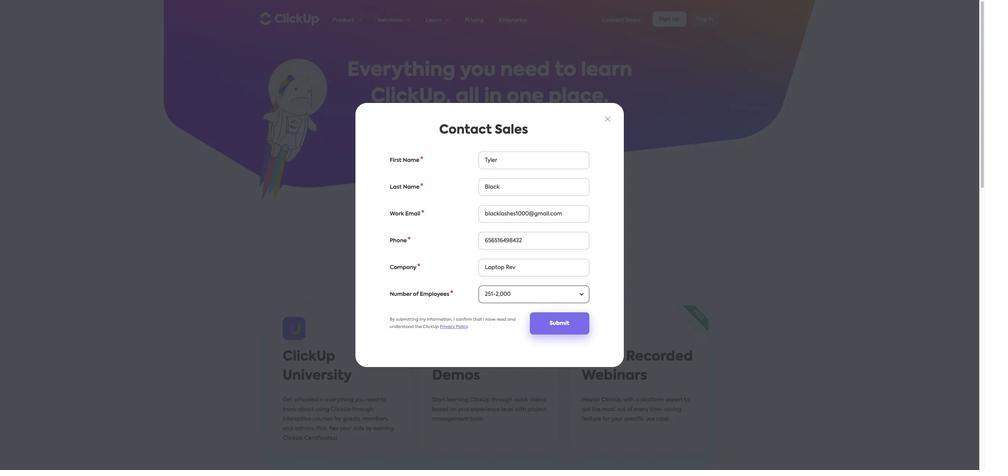 Task type: locate. For each thing, give the bounding box(es) containing it.
demand
[[477, 115, 500, 120]]

for inside "master clickup with a platform expert to get the most out of every               time-saving feature for your specific use case."
[[603, 417, 610, 423]]

platform
[[430, 115, 453, 120], [641, 398, 664, 403]]

need up members,
[[366, 398, 379, 403]]

through
[[491, 398, 513, 403], [352, 408, 373, 413]]

1 vertical spatial most
[[602, 408, 616, 413]]

you up all
[[460, 61, 496, 80]]

your inside "master clickup with a platform expert to get the most out of every               time-saving feature for your specific use case."
[[611, 417, 623, 423]]

0 horizontal spatial and
[[283, 427, 293, 432]]

2 for from the left
[[603, 417, 610, 423]]

number
[[390, 292, 412, 298]]

in up get the most out of the platform with on-demand demos, live webinars, coaching,         and more.
[[484, 87, 502, 107]]

work
[[390, 212, 404, 217]]

0 horizontal spatial for
[[334, 417, 341, 423]]

None email field
[[479, 206, 589, 223]]

for inside get schooled in everything you need to know about using clickup through interactive courses for guests, members, and admins. plus, flex your skills by earning clickup certificates!
[[334, 417, 341, 423]]

of inside "master clickup with a platform expert to get the most out of every               time-saving feature for your specific use case."
[[627, 408, 633, 413]]

all
[[456, 87, 479, 107]]

1 vertical spatial name
[[403, 185, 420, 190]]

i right the "that"
[[483, 318, 485, 323]]

with down quick
[[515, 408, 526, 413]]

i
[[454, 318, 455, 323], [483, 318, 485, 323]]

1 horizontal spatial need
[[500, 61, 550, 80]]

live
[[521, 115, 530, 120]]

to up the place.
[[555, 61, 576, 80]]

name for last name
[[403, 185, 420, 190]]

i up privacy policy .
[[454, 318, 455, 323]]

know
[[283, 408, 297, 413]]

submit button
[[530, 313, 589, 335]]

company
[[390, 265, 417, 271]]

0 horizontal spatial in
[[319, 398, 324, 403]]

* for last name
[[421, 184, 424, 190]]

in for all
[[484, 87, 502, 107]]

0 vertical spatial you
[[460, 61, 496, 80]]

* right employees
[[450, 291, 454, 298]]

1 horizontal spatial with
[[515, 408, 526, 413]]

to inside "master clickup with a platform expert to get the most out of every               time-saving feature for your specific use case."
[[684, 398, 690, 403]]

through inside get schooled in everything you need to know about using clickup through interactive courses for guests, members, and admins. plus, flex your skills by earning clickup certificates!
[[352, 408, 373, 413]]

1 vertical spatial you
[[355, 398, 364, 403]]

platform up contact
[[430, 115, 453, 120]]

privacy
[[440, 326, 455, 330]]

* right 'last name'
[[421, 184, 424, 190]]

0 horizontal spatial with
[[455, 115, 466, 120]]

saving
[[665, 408, 682, 413]]

1 vertical spatial out
[[617, 408, 626, 413]]

with
[[455, 115, 466, 120], [623, 398, 634, 403], [515, 408, 526, 413]]

0 vertical spatial get
[[367, 115, 377, 120]]

0 horizontal spatial platform
[[430, 115, 453, 120]]

case.
[[656, 417, 670, 423]]

using
[[316, 408, 329, 413]]

0 horizontal spatial most
[[388, 115, 401, 120]]

out
[[403, 115, 412, 120], [617, 408, 626, 413]]

the inside "master clickup with a platform expert to get the most out of every               time-saving feature for your specific use case."
[[592, 408, 601, 413]]

to
[[555, 61, 576, 80], [380, 398, 386, 403], [684, 398, 690, 403]]

0 horizontal spatial your
[[340, 427, 351, 432]]

contact
[[440, 124, 492, 137]]

employees
[[420, 292, 450, 298]]

most right get
[[602, 408, 616, 413]]

0 horizontal spatial to
[[380, 398, 386, 403]]

get the most out of the platform with on-demand demos, live webinars, coaching,         and more.
[[367, 115, 613, 120]]

your left specific
[[611, 417, 623, 423]]

1 horizontal spatial i
[[483, 318, 485, 323]]

* for number of employees
[[450, 291, 454, 298]]

0 vertical spatial most
[[388, 115, 401, 120]]

* right phone
[[408, 237, 411, 244]]

with left on-
[[455, 115, 466, 120]]

2 name from the top
[[403, 185, 420, 190]]

1 vertical spatial get
[[283, 398, 293, 403]]

* right 'first name'
[[420, 157, 424, 163]]

0 horizontal spatial i
[[454, 318, 455, 323]]

guests,
[[343, 417, 361, 423]]

name right first
[[403, 158, 420, 163]]

of
[[413, 115, 418, 120], [413, 292, 419, 298], [627, 408, 633, 413]]

sales
[[495, 124, 528, 137]]

1 vertical spatial your
[[611, 417, 623, 423]]

a
[[636, 398, 639, 403]]

to right expert
[[684, 398, 690, 403]]

you right everything
[[355, 398, 364, 403]]

to inside get schooled in everything you need to know about using clickup through interactive courses for guests, members, and admins. plus, flex your skills by earning clickup certificates!
[[380, 398, 386, 403]]

1 vertical spatial need
[[366, 398, 379, 403]]

1 vertical spatial of
[[413, 292, 419, 298]]

1 horizontal spatial for
[[603, 417, 610, 423]]

need up one
[[500, 61, 550, 80]]

of right number
[[413, 292, 419, 298]]

0 horizontal spatial out
[[403, 115, 412, 120]]

submit
[[550, 321, 570, 327]]

1 horizontal spatial get
[[367, 115, 377, 120]]

level
[[501, 408, 513, 413]]

demos
[[432, 370, 480, 383]]

for
[[334, 417, 341, 423], [603, 417, 610, 423]]

1 for from the left
[[334, 417, 341, 423]]

earning
[[374, 427, 394, 432]]

and inside get schooled in everything you need to know about using clickup through interactive courses for guests, members, and admins. plus, flex your skills by earning clickup certificates!
[[283, 427, 293, 432]]

2 horizontal spatial your
[[611, 417, 623, 423]]

clickup inside by submitting my information, i confirm that i have read and understood the clickup
[[423, 326, 439, 330]]

that
[[473, 318, 482, 323]]

out up specific
[[617, 408, 626, 413]]

in up using
[[319, 398, 324, 403]]

clickup down 'my'
[[423, 326, 439, 330]]

list
[[332, 0, 602, 38]]

through up level
[[491, 398, 513, 403]]

1 vertical spatial and
[[508, 318, 516, 323]]

your down guests,
[[340, 427, 351, 432]]

2 vertical spatial with
[[515, 408, 526, 413]]

most inside "master clickup with a platform expert to get the most out of every               time-saving feature for your specific use case."
[[602, 408, 616, 413]]

in inside get schooled in everything you need to know about using clickup through interactive courses for guests, members, and admins. plus, flex your skills by earning clickup certificates!
[[319, 398, 324, 403]]

and inside by submitting my information, i confirm that i have read and understood the clickup
[[508, 318, 516, 323]]

you
[[460, 61, 496, 80], [355, 398, 364, 403]]

0 vertical spatial in
[[484, 87, 502, 107]]

0 vertical spatial of
[[413, 115, 418, 120]]

1 horizontal spatial platform
[[641, 398, 664, 403]]

out inside "master clickup with a platform expert to get the most out of every               time-saving feature for your specific use case."
[[617, 408, 626, 413]]

clickup up university
[[283, 351, 335, 364]]

clickup up "experience" on the bottom
[[470, 398, 490, 403]]

None text field
[[479, 179, 589, 196], [479, 259, 589, 277], [479, 179, 589, 196], [479, 259, 589, 277]]

0 vertical spatial out
[[403, 115, 412, 120]]

quick
[[514, 398, 528, 403]]

1 name from the top
[[403, 158, 420, 163]]

* right email
[[421, 210, 425, 217]]

platform up time-
[[641, 398, 664, 403]]

in
[[484, 87, 502, 107], [319, 398, 324, 403]]

everything you need to learn
[[347, 61, 632, 80]]

clickup right master
[[601, 398, 622, 403]]

0 vertical spatial your
[[458, 408, 469, 413]]

you inside get schooled in everything you need to know about using clickup through interactive courses for guests, members, and admins. plus, flex your skills by earning clickup certificates!
[[355, 398, 364, 403]]

name right last
[[403, 185, 420, 190]]

to up members,
[[380, 398, 386, 403]]

coaching,
[[558, 115, 585, 120]]

0 vertical spatial through
[[491, 398, 513, 403]]

last
[[390, 185, 402, 190]]

interactive
[[283, 417, 311, 423]]

most
[[388, 115, 401, 120], [602, 408, 616, 413]]

start
[[432, 398, 445, 403]]

through up guests,
[[352, 408, 373, 413]]

master
[[582, 398, 600, 403]]

to for live & recorded webinars
[[684, 398, 690, 403]]

* right company
[[417, 264, 421, 271]]

0 horizontal spatial need
[[366, 398, 379, 403]]

learn
[[581, 61, 632, 80]]

demand
[[459, 351, 519, 364]]

videos
[[529, 398, 546, 403]]

1 vertical spatial platform
[[641, 398, 664, 403]]

None telephone field
[[479, 232, 589, 250]]

2 horizontal spatial with
[[623, 398, 634, 403]]

of up specific
[[627, 408, 633, 413]]

clickup inside clickup university
[[283, 351, 335, 364]]

0 horizontal spatial you
[[355, 398, 364, 403]]

2 vertical spatial your
[[340, 427, 351, 432]]

1 vertical spatial through
[[352, 408, 373, 413]]

email
[[405, 212, 421, 217]]

and right read
[[508, 318, 516, 323]]

1 horizontal spatial most
[[602, 408, 616, 413]]

1 horizontal spatial and
[[508, 318, 516, 323]]

2 i from the left
[[483, 318, 485, 323]]

0 horizontal spatial through
[[352, 408, 373, 413]]

get
[[367, 115, 377, 120], [283, 398, 293, 403]]

by
[[390, 318, 395, 323]]

get schooled in everything you need to know about using clickup through interactive courses for guests, members, and admins. plus, flex your skills by earning clickup certificates!
[[283, 398, 394, 442]]

your right on
[[458, 408, 469, 413]]

2 vertical spatial and
[[283, 427, 293, 432]]

1 vertical spatial in
[[319, 398, 324, 403]]

1 horizontal spatial you
[[460, 61, 496, 80]]

use
[[646, 417, 655, 423]]

recorded
[[626, 351, 693, 364]]

get inside get schooled in everything you need to know about using clickup through interactive courses for guests, members, and admins. plus, flex your skills by earning clickup certificates!
[[283, 398, 293, 403]]

0 horizontal spatial get
[[283, 398, 293, 403]]

0 vertical spatial and
[[586, 115, 596, 120]]

2 horizontal spatial to
[[684, 398, 690, 403]]

main navigation element
[[332, 0, 720, 38]]

2 vertical spatial of
[[627, 408, 633, 413]]

everything
[[325, 398, 354, 403]]

with left a
[[623, 398, 634, 403]]

1 horizontal spatial out
[[617, 408, 626, 413]]

*
[[420, 157, 424, 163], [421, 184, 424, 190], [421, 210, 425, 217], [408, 237, 411, 244], [417, 264, 421, 271], [450, 291, 454, 298]]

most down clickup,
[[388, 115, 401, 120]]

of down clickup,
[[413, 115, 418, 120]]

name for first name
[[403, 158, 420, 163]]

platform inside "master clickup with a platform expert to get the most out of every               time-saving feature for your specific use case."
[[641, 398, 664, 403]]

certificates!
[[304, 436, 337, 442]]

and left "more."
[[586, 115, 596, 120]]

1 horizontal spatial your
[[458, 408, 469, 413]]

1 horizontal spatial in
[[484, 87, 502, 107]]

for up flex
[[334, 417, 341, 423]]

None text field
[[479, 152, 589, 169]]

out down clickup,
[[403, 115, 412, 120]]

1 vertical spatial with
[[623, 398, 634, 403]]

feature
[[582, 417, 601, 423]]

1 horizontal spatial through
[[491, 398, 513, 403]]

learning
[[447, 398, 469, 403]]

for right 'feature'
[[603, 417, 610, 423]]

0 vertical spatial name
[[403, 158, 420, 163]]

my
[[420, 318, 426, 323]]

the inside by submitting my information, i confirm that i have read and understood the clickup
[[415, 326, 422, 330]]

and down interactive
[[283, 427, 293, 432]]

courses
[[313, 417, 333, 423]]

with inside "master clickup with a platform expert to get the most out of every               time-saving feature for your specific use case."
[[623, 398, 634, 403]]

0 vertical spatial need
[[500, 61, 550, 80]]

your inside get schooled in everything you need to know about using clickup through interactive courses for guests, members, and admins. plus, flex your skills by earning clickup certificates!
[[340, 427, 351, 432]]



Task type: describe. For each thing, give the bounding box(es) containing it.
work email
[[390, 212, 421, 217]]

1 horizontal spatial to
[[555, 61, 576, 80]]

&
[[613, 351, 623, 364]]

schooled
[[294, 398, 318, 403]]

flex
[[329, 427, 339, 432]]

2 horizontal spatial and
[[586, 115, 596, 120]]

by submitting my information, i confirm that i have read and understood the clickup
[[390, 318, 516, 330]]

0 vertical spatial platform
[[430, 115, 453, 120]]

members,
[[363, 417, 389, 423]]

* for work email
[[421, 210, 425, 217]]

1 i from the left
[[454, 318, 455, 323]]

expert
[[666, 398, 683, 403]]

tools.
[[470, 417, 484, 423]]

clickup,
[[371, 87, 451, 107]]

* for first name
[[420, 157, 424, 163]]

master clickup with a platform expert to get the most out of every               time-saving feature for your specific use case.
[[582, 398, 690, 423]]

* for phone
[[408, 237, 411, 244]]

to for clickup university
[[380, 398, 386, 403]]

first
[[390, 158, 402, 163]]

get for get the most out of the platform with on-demand demos, live webinars, coaching,         and more.
[[367, 115, 377, 120]]

0 vertical spatial with
[[455, 115, 466, 120]]

* for company
[[417, 264, 421, 271]]

clickup down everything
[[331, 408, 351, 413]]

live
[[582, 351, 610, 364]]

about
[[298, 408, 314, 413]]

get
[[582, 408, 591, 413]]

more.
[[598, 115, 613, 120]]

contact sales
[[440, 124, 528, 137]]

last name
[[390, 185, 420, 190]]

clickup, all in one place.
[[371, 87, 609, 107]]

phone
[[390, 239, 407, 244]]

confirm
[[456, 318, 472, 323]]

by
[[366, 427, 372, 432]]

webinars
[[582, 370, 647, 383]]

on-demand demos
[[432, 351, 519, 383]]

in for schooled
[[319, 398, 324, 403]]

every
[[634, 408, 648, 413]]

get for get schooled in everything you need to know about using clickup through interactive courses for guests, members, and admins. plus, flex your skills by earning clickup certificates!
[[283, 398, 293, 403]]

need inside get schooled in everything you need to know about using clickup through interactive courses for guests, members, and admins. plus, flex your skills by earning clickup certificates!
[[366, 398, 379, 403]]

on-
[[432, 351, 459, 364]]

admins.
[[294, 427, 315, 432]]

understood
[[390, 326, 414, 330]]

.
[[468, 326, 469, 330]]

read
[[497, 318, 507, 323]]

policy
[[456, 326, 468, 330]]

webinars,
[[532, 115, 557, 120]]

with inside start learning clickup through quick videos based on your experience level               with project management tools.
[[515, 408, 526, 413]]

submitting
[[396, 318, 419, 323]]

project
[[527, 408, 547, 413]]

clickup inside "master clickup with a platform expert to get the most out of every               time-saving feature for your specific use case."
[[601, 398, 622, 403]]

specific
[[624, 417, 645, 423]]

university
[[283, 370, 352, 383]]

number of employees
[[390, 292, 450, 298]]

live & recorded webinars
[[582, 351, 693, 383]]

everything
[[347, 61, 456, 80]]

management
[[432, 417, 469, 423]]

time-
[[650, 408, 665, 413]]

clickup university
[[283, 351, 352, 383]]

demos,
[[501, 115, 520, 120]]

through inside start learning clickup through quick videos based on your experience level               with project management tools.
[[491, 398, 513, 403]]

skills
[[353, 427, 364, 432]]

first name
[[390, 158, 420, 163]]

privacy policy .
[[440, 326, 469, 330]]

based
[[432, 408, 449, 413]]

information,
[[427, 318, 453, 323]]

place.
[[549, 87, 609, 107]]

plus,
[[316, 427, 328, 432]]

start learning clickup through quick videos based on your experience level               with project management tools.
[[432, 398, 547, 423]]

clickup down "admins."
[[283, 436, 303, 442]]

on
[[450, 408, 457, 413]]

clickup inside start learning clickup through quick videos based on your experience level               with project management tools.
[[470, 398, 490, 403]]

experience
[[471, 408, 500, 413]]

your inside start learning clickup through quick videos based on your experience level               with project management tools.
[[458, 408, 469, 413]]

one
[[507, 87, 544, 107]]

privacy policy link
[[440, 326, 468, 330]]

on-
[[467, 115, 477, 120]]

have
[[486, 318, 496, 323]]



Task type: vqa. For each thing, say whether or not it's contained in the screenshot.
CLICKUP 3.0 image
no



